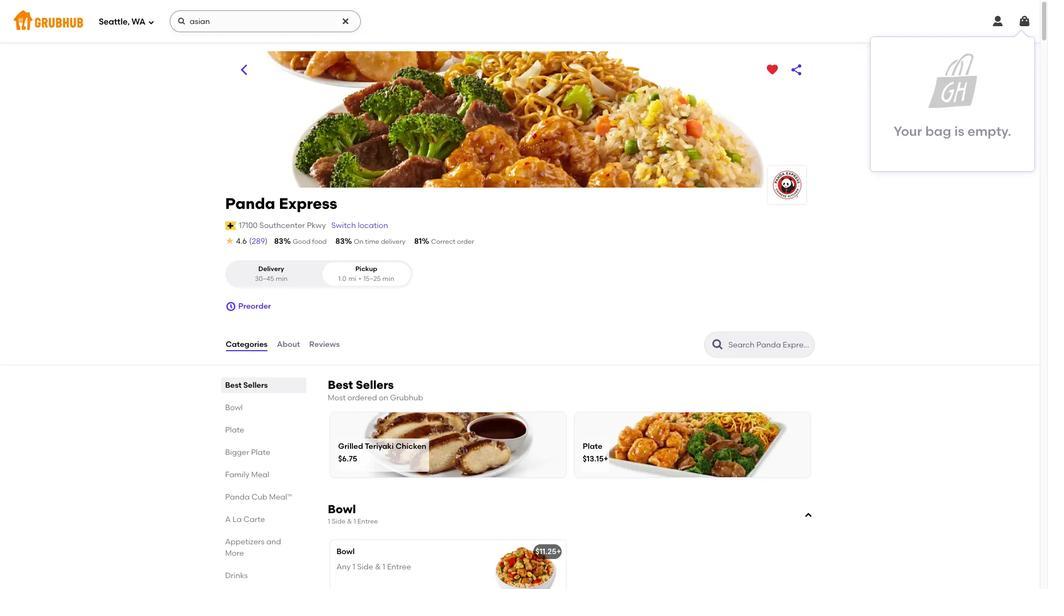 Task type: locate. For each thing, give the bounding box(es) containing it.
sellers inside best sellers most ordered on grubhub
[[356, 378, 394, 392]]

0 vertical spatial +
[[604, 455, 608, 464]]

appetizers
[[225, 538, 265, 547]]

appetizers and more tab
[[225, 537, 302, 560]]

side
[[332, 518, 346, 526], [357, 563, 373, 572]]

side inside bowl 1 side & 1 entree
[[332, 518, 346, 526]]

panda up 17100
[[225, 194, 275, 213]]

1
[[328, 518, 330, 526], [354, 518, 356, 526], [353, 563, 355, 572], [383, 563, 385, 572]]

main navigation navigation
[[0, 0, 1040, 43]]

$11.25 +
[[536, 547, 561, 557]]

& for bowl
[[347, 518, 352, 526]]

panda
[[225, 194, 275, 213], [225, 493, 250, 502]]

0 horizontal spatial plate
[[225, 426, 244, 435]]

bigger plate tab
[[225, 447, 302, 459]]

bowl
[[225, 404, 243, 413], [328, 503, 356, 517], [337, 547, 355, 557]]

food
[[312, 238, 327, 246]]

best up most
[[328, 378, 353, 392]]

best for best sellers
[[225, 381, 242, 390]]

good food
[[293, 238, 327, 246]]

$13.15
[[583, 455, 604, 464]]

seattle, wa
[[99, 17, 146, 27]]

panda cub meal™ tab
[[225, 492, 302, 503]]

best inside best sellers most ordered on grubhub
[[328, 378, 353, 392]]

panda express logo image
[[768, 166, 806, 204]]

0 vertical spatial side
[[332, 518, 346, 526]]

entree for bowl
[[358, 518, 378, 526]]

side right any
[[357, 563, 373, 572]]

your bag is empty.
[[894, 123, 1012, 139]]

plate up bigger
[[225, 426, 244, 435]]

entree for any
[[387, 563, 411, 572]]

2 83 from the left
[[336, 237, 345, 246]]

option group
[[225, 261, 413, 288]]

panda for panda express
[[225, 194, 275, 213]]

min right 15–25
[[383, 275, 394, 283]]

your bag is empty. tooltip
[[871, 31, 1035, 171]]

& up any
[[347, 518, 352, 526]]

1 horizontal spatial min
[[383, 275, 394, 283]]

1.0
[[338, 275, 346, 283]]

sellers
[[356, 378, 394, 392], [243, 381, 268, 390]]

0 horizontal spatial side
[[332, 518, 346, 526]]

83 for good food
[[274, 237, 283, 246]]

0 horizontal spatial &
[[347, 518, 352, 526]]

a la carte tab
[[225, 514, 302, 526]]

family meal tab
[[225, 470, 302, 481]]

+
[[604, 455, 608, 464], [557, 547, 561, 557]]

+ inside plate $13.15 +
[[604, 455, 608, 464]]

carte
[[244, 515, 265, 525]]

1 horizontal spatial sellers
[[356, 378, 394, 392]]

bowl down $6.75
[[328, 503, 356, 517]]

1 vertical spatial &
[[375, 563, 381, 572]]

meal™
[[269, 493, 292, 502]]

1 vertical spatial entree
[[387, 563, 411, 572]]

1 vertical spatial panda
[[225, 493, 250, 502]]

best up bowl tab
[[225, 381, 242, 390]]

&
[[347, 518, 352, 526], [375, 563, 381, 572]]

plate up 'meal'
[[251, 448, 270, 458]]

1 panda from the top
[[225, 194, 275, 213]]

ordered
[[348, 394, 377, 403]]

switch
[[331, 221, 356, 230]]

empty.
[[968, 123, 1012, 139]]

& inside bowl 1 side & 1 entree
[[347, 518, 352, 526]]

bowl image
[[484, 540, 566, 590]]

plate up $13.15
[[583, 442, 603, 451]]

0 vertical spatial entree
[[358, 518, 378, 526]]

best inside tab
[[225, 381, 242, 390]]

0 vertical spatial panda
[[225, 194, 275, 213]]

entree
[[358, 518, 378, 526], [387, 563, 411, 572]]

saved restaurant button
[[763, 60, 782, 80]]

1 horizontal spatial side
[[357, 563, 373, 572]]

1 horizontal spatial entree
[[387, 563, 411, 572]]

family meal
[[225, 471, 269, 480]]

is
[[955, 123, 965, 139]]

about button
[[276, 325, 301, 365]]

delivery 30–45 min
[[255, 266, 288, 283]]

grilled teriyaki chicken $6.75
[[338, 442, 426, 464]]

0 horizontal spatial 83
[[274, 237, 283, 246]]

1 vertical spatial +
[[557, 547, 561, 557]]

& right any
[[375, 563, 381, 572]]

2 min from the left
[[383, 275, 394, 283]]

cub
[[252, 493, 267, 502]]

0 horizontal spatial sellers
[[243, 381, 268, 390]]

about
[[277, 340, 300, 349]]

side for any
[[357, 563, 373, 572]]

1 min from the left
[[276, 275, 288, 283]]

2 vertical spatial bowl
[[337, 547, 355, 557]]

83 down 17100 southcenter pkwy 'button'
[[274, 237, 283, 246]]

1 vertical spatial bowl
[[328, 503, 356, 517]]

& for any
[[375, 563, 381, 572]]

0 horizontal spatial best
[[225, 381, 242, 390]]

search icon image
[[711, 339, 724, 352]]

2 panda from the top
[[225, 493, 250, 502]]

4.6
[[236, 237, 247, 246]]

best for best sellers most ordered on grubhub
[[328, 378, 353, 392]]

1 horizontal spatial &
[[375, 563, 381, 572]]

panda for panda cub meal™
[[225, 493, 250, 502]]

panda left cub
[[225, 493, 250, 502]]

plate
[[225, 426, 244, 435], [583, 442, 603, 451], [251, 448, 270, 458]]

la
[[233, 515, 242, 525]]

best sellers tab
[[225, 380, 302, 392]]

81
[[414, 237, 422, 246]]

min down delivery
[[276, 275, 288, 283]]

83 down switch
[[336, 237, 345, 246]]

preorder button
[[225, 297, 271, 317]]

83
[[274, 237, 283, 246], [336, 237, 345, 246]]

your
[[894, 123, 922, 139]]

sellers for best sellers
[[243, 381, 268, 390]]

delivery
[[381, 238, 406, 246]]

0 vertical spatial &
[[347, 518, 352, 526]]

side up any
[[332, 518, 346, 526]]

0 vertical spatial bowl
[[225, 404, 243, 413]]

share icon image
[[790, 63, 803, 76]]

sellers for best sellers most ordered on grubhub
[[356, 378, 394, 392]]

sellers inside tab
[[243, 381, 268, 390]]

best
[[328, 378, 353, 392], [225, 381, 242, 390]]

bowl up any
[[337, 547, 355, 557]]

svg image
[[992, 15, 1005, 28], [177, 17, 186, 26], [341, 17, 350, 26], [225, 236, 234, 245]]

good
[[293, 238, 311, 246]]

1 horizontal spatial best
[[328, 378, 353, 392]]

0 horizontal spatial min
[[276, 275, 288, 283]]

pkwy
[[307, 221, 326, 230]]

correct
[[431, 238, 456, 246]]

plate for plate $13.15 +
[[583, 442, 603, 451]]

$6.75
[[338, 455, 357, 464]]

1 horizontal spatial 83
[[336, 237, 345, 246]]

1 83 from the left
[[274, 237, 283, 246]]

plate $13.15 +
[[583, 442, 608, 464]]

0 horizontal spatial entree
[[358, 518, 378, 526]]

sellers up bowl tab
[[243, 381, 268, 390]]

17100 southcenter pkwy
[[239, 221, 326, 230]]

min
[[276, 275, 288, 283], [383, 275, 394, 283]]

location
[[358, 221, 388, 230]]

bowl down best sellers
[[225, 404, 243, 413]]

plate inside plate $13.15 +
[[583, 442, 603, 451]]

83 for on time delivery
[[336, 237, 345, 246]]

pickup 1.0 mi • 15–25 min
[[338, 266, 394, 283]]

1 horizontal spatial +
[[604, 455, 608, 464]]

bowl 1 side & 1 entree
[[328, 503, 378, 526]]

panda inside tab
[[225, 493, 250, 502]]

1 vertical spatial side
[[357, 563, 373, 572]]

2 horizontal spatial plate
[[583, 442, 603, 451]]

drinks tab
[[225, 571, 302, 582]]

0 horizontal spatial +
[[557, 547, 561, 557]]

sellers up on
[[356, 378, 394, 392]]

entree inside bowl 1 side & 1 entree
[[358, 518, 378, 526]]

categories
[[226, 340, 268, 349]]

svg image
[[1018, 15, 1031, 28], [148, 19, 154, 25], [225, 301, 236, 312], [804, 512, 813, 520]]

a la carte
[[225, 515, 265, 525]]

•
[[359, 275, 361, 283]]



Task type: vqa. For each thing, say whether or not it's contained in the screenshot.
AT to the top
no



Task type: describe. For each thing, give the bounding box(es) containing it.
any
[[337, 563, 351, 572]]

mi
[[349, 275, 357, 283]]

30–45
[[255, 275, 274, 283]]

panda express
[[225, 194, 337, 213]]

reviews
[[309, 340, 340, 349]]

most
[[328, 394, 346, 403]]

on
[[354, 238, 364, 246]]

grilled
[[338, 442, 363, 451]]

switch location
[[331, 221, 388, 230]]

min inside pickup 1.0 mi • 15–25 min
[[383, 275, 394, 283]]

on time delivery
[[354, 238, 406, 246]]

grubhub
[[390, 394, 423, 403]]

a
[[225, 515, 231, 525]]

southcenter
[[260, 221, 305, 230]]

plate for plate
[[225, 426, 244, 435]]

reviews button
[[309, 325, 340, 365]]

time
[[365, 238, 379, 246]]

bowl inside bowl 1 side & 1 entree
[[328, 503, 356, 517]]

bowl tab
[[225, 402, 302, 414]]

and
[[266, 538, 281, 547]]

caret left icon image
[[237, 63, 250, 76]]

pickup
[[355, 266, 377, 273]]

svg image inside preorder button
[[225, 301, 236, 312]]

bowl inside tab
[[225, 404, 243, 413]]

Search Panda Express search field
[[728, 340, 811, 351]]

express
[[279, 194, 337, 213]]

bigger
[[225, 448, 249, 458]]

any 1 side & 1 entree
[[337, 563, 411, 572]]

bag
[[926, 123, 951, 139]]

delivery
[[258, 266, 284, 273]]

side for bowl
[[332, 518, 346, 526]]

$11.25
[[536, 547, 557, 557]]

correct order
[[431, 238, 474, 246]]

best sellers most ordered on grubhub
[[328, 378, 423, 403]]

wa
[[132, 17, 146, 27]]

teriyaki
[[365, 442, 394, 451]]

meal
[[251, 471, 269, 480]]

seattle,
[[99, 17, 130, 27]]

family
[[225, 471, 249, 480]]

17100 southcenter pkwy button
[[238, 220, 327, 232]]

Search for food, convenience, alcohol... search field
[[170, 10, 361, 32]]

more
[[225, 549, 244, 559]]

option group containing delivery 30–45 min
[[225, 261, 413, 288]]

17100
[[239, 221, 258, 230]]

bigger plate
[[225, 448, 270, 458]]

saved restaurant image
[[766, 63, 779, 76]]

15–25
[[363, 275, 381, 283]]

categories button
[[225, 325, 268, 365]]

panda cub meal™
[[225, 493, 292, 502]]

chicken
[[396, 442, 426, 451]]

plate tab
[[225, 425, 302, 436]]

order
[[457, 238, 474, 246]]

(289)
[[249, 237, 268, 246]]

drinks
[[225, 572, 248, 581]]

switch location button
[[331, 220, 389, 232]]

best sellers
[[225, 381, 268, 390]]

min inside delivery 30–45 min
[[276, 275, 288, 283]]

appetizers and more
[[225, 538, 281, 559]]

preorder
[[238, 302, 271, 311]]

1 horizontal spatial plate
[[251, 448, 270, 458]]

on
[[379, 394, 388, 403]]

subscription pass image
[[225, 222, 236, 230]]



